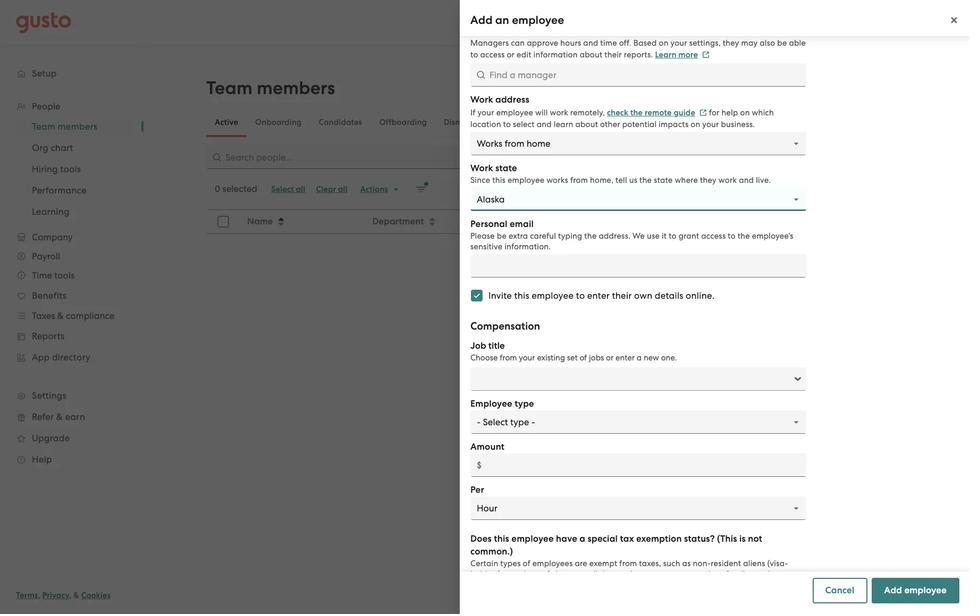 Task type: locate. For each thing, give the bounding box(es) containing it.
clear
[[316, 185, 336, 194]]

0 horizontal spatial add
[[471, 13, 493, 27]]

work up if
[[471, 94, 493, 105]]

&
[[73, 591, 79, 600]]

clear all button
[[311, 181, 353, 198]]

access down managers
[[480, 50, 505, 60]]

all right select
[[296, 185, 305, 194]]

1 vertical spatial access
[[701, 231, 726, 241]]

dialog main content element
[[460, 0, 970, 614]]

team members
[[206, 77, 335, 99]]

add inside button
[[885, 585, 902, 596]]

on inside managers can approve hours and time off. based on your settings, they may also be able to access or edit information about their reports.
[[659, 38, 669, 48]]

as
[[682, 559, 691, 568]]

details
[[655, 290, 684, 301]]

terms , privacy , & cookies
[[16, 591, 111, 600]]

1 horizontal spatial a
[[637, 353, 642, 363]]

employee inside work state since this employee works from home, tell us the state where they work and live.
[[508, 175, 545, 185]]

about
[[580, 50, 603, 60], [576, 120, 598, 129]]

and left live.
[[739, 175, 754, 185]]

0 vertical spatial or
[[507, 50, 515, 60]]

1 vertical spatial a
[[637, 353, 642, 363]]

1 vertical spatial work
[[719, 175, 737, 185]]

or
[[507, 50, 515, 60], [606, 353, 614, 363], [576, 569, 584, 579]]

0 horizontal spatial access
[[480, 50, 505, 60]]

to inside for help on which location to select and learn about other potential impacts on your business.
[[503, 120, 511, 129]]

2 horizontal spatial on
[[740, 108, 750, 118]]

from up orders,
[[620, 559, 637, 568]]

for
[[709, 108, 720, 118]]

privacy link
[[42, 591, 69, 600]]

, left &
[[69, 591, 71, 600]]

address
[[496, 94, 530, 105]]

resident
[[711, 559, 741, 568]]

work
[[471, 94, 493, 105], [471, 163, 493, 174]]

0 horizontal spatial they
[[700, 175, 717, 185]]

name button
[[241, 211, 365, 233]]

learn
[[554, 120, 573, 129]]

work up since
[[471, 163, 493, 174]]

add employee button
[[872, 578, 960, 603]]

1 vertical spatial of
[[523, 559, 531, 568]]

exempt
[[590, 559, 618, 568]]

add inside "button"
[[806, 85, 824, 96]]

1 horizontal spatial work
[[719, 175, 737, 185]]

2 vertical spatial from
[[620, 559, 637, 568]]

candidates
[[319, 118, 362, 127]]

0 vertical spatial they
[[723, 38, 739, 48]]

2 vertical spatial or
[[576, 569, 584, 579]]

1 work from the top
[[471, 94, 493, 105]]

or right jobs
[[606, 353, 614, 363]]

your inside job title choose from your existing set of jobs or enter a new one.
[[519, 353, 535, 363]]

opens in a new tab image left for
[[700, 109, 707, 117]]

add a team member drawer dialog
[[460, 0, 970, 614]]

1 horizontal spatial state
[[654, 175, 673, 185]]

1 vertical spatial be
[[497, 231, 507, 241]]

off.
[[619, 38, 632, 48]]

work address
[[471, 94, 530, 105]]

1 vertical spatial or
[[606, 353, 614, 363]]

and down will
[[537, 120, 552, 129]]

0 vertical spatial on
[[659, 38, 669, 48]]

2 all from the left
[[338, 185, 348, 194]]

1 all from the left
[[296, 185, 305, 194]]

invite
[[489, 290, 512, 301]]

this for does
[[494, 533, 509, 544]]

and left time
[[583, 38, 598, 48]]

aliens
[[743, 559, 765, 568]]

this right invite
[[514, 290, 530, 301]]

1 vertical spatial work
[[471, 163, 493, 174]]

0 vertical spatial add
[[471, 13, 493, 27]]

2 vertical spatial this
[[494, 533, 509, 544]]

1 vertical spatial opens in a new tab image
[[700, 109, 707, 117]]

or inside does this employee have a special tax exemption status? (this is not common.) certain types of employees are exempt from taxes, such as non-resident aliens (visa- holders), members of clergy or religious orders, newspaper vendors, family employees, owners and corporate officers.
[[576, 569, 584, 579]]

1 vertical spatial enter
[[616, 353, 635, 363]]

0 vertical spatial work
[[471, 94, 493, 105]]

1 vertical spatial members
[[505, 569, 540, 579]]

time
[[600, 38, 617, 48]]

1 vertical spatial add
[[806, 85, 824, 96]]

add for add an employee
[[471, 13, 493, 27]]

1 vertical spatial on
[[740, 108, 750, 118]]

opens in a new tab image
[[702, 51, 710, 59], [700, 109, 707, 117]]

on
[[659, 38, 669, 48], [740, 108, 750, 118], [691, 120, 701, 129]]

opens in a new tab image inside learn more link
[[702, 51, 710, 59]]

from inside does this employee have a special tax exemption status? (this is not common.) certain types of employees are exempt from taxes, such as non-resident aliens (visa- holders), members of clergy or religious orders, newspaper vendors, family employees, owners and corporate officers.
[[620, 559, 637, 568]]

title
[[488, 340, 505, 351]]

the right us
[[640, 175, 652, 185]]

1 vertical spatial their
[[612, 290, 632, 301]]

the up potential
[[631, 108, 643, 118]]

on up 'business.'
[[740, 108, 750, 118]]

employee for add
[[512, 13, 564, 27]]

and inside for help on which location to select and learn about other potential impacts on your business.
[[537, 120, 552, 129]]

from inside work state since this employee works from home, tell us the state where they work and live.
[[570, 175, 588, 185]]

of right set
[[580, 353, 587, 363]]

2 work from the top
[[471, 163, 493, 174]]

they inside managers can approve hours and time off. based on your settings, they may also be able to access or edit information about their reports.
[[723, 38, 739, 48]]

0 vertical spatial their
[[605, 50, 622, 60]]

check
[[607, 108, 629, 118]]

1 horizontal spatial all
[[338, 185, 348, 194]]

holders),
[[471, 569, 503, 579]]

access right grant
[[701, 231, 726, 241]]

all right clear
[[338, 185, 348, 194]]

be left extra
[[497, 231, 507, 241]]

0 horizontal spatial all
[[296, 185, 305, 194]]

access inside "personal email please be extra careful typing the address. we use it to grant access to the employee's sensitive information."
[[701, 231, 726, 241]]

0 horizontal spatial be
[[497, 231, 507, 241]]

be inside managers can approve hours and time off. based on your settings, they may also be able to access or edit information about their reports.
[[777, 38, 787, 48]]

your inside managers can approve hours and time off. based on your settings, they may also be able to access or edit information about their reports.
[[671, 38, 687, 48]]

opens in a new tab image inside check the remote guide link
[[700, 109, 707, 117]]

home,
[[590, 175, 614, 185]]

0 horizontal spatial or
[[507, 50, 515, 60]]

be
[[777, 38, 787, 48], [497, 231, 507, 241]]

non-
[[693, 559, 711, 568]]

impacts
[[659, 120, 689, 129]]

employee inside button
[[905, 585, 947, 596]]

enter left own
[[587, 290, 610, 301]]

this right since
[[492, 175, 506, 185]]

1 vertical spatial from
[[500, 353, 517, 363]]

privacy
[[42, 591, 69, 600]]

clergy
[[552, 569, 574, 579]]

add for add a team member
[[806, 85, 824, 96]]

your up learn more
[[671, 38, 687, 48]]

your left the existing
[[519, 353, 535, 363]]

a right the have
[[580, 533, 586, 544]]

0 vertical spatial enter
[[587, 290, 610, 301]]

and inside work state since this employee works from home, tell us the state where they work and live.
[[739, 175, 754, 185]]

1 horizontal spatial ,
[[69, 591, 71, 600]]

special
[[588, 533, 618, 544]]

employee for if
[[496, 108, 533, 118]]

state down select
[[496, 163, 517, 174]]

work left live.
[[719, 175, 737, 185]]

1 , from the left
[[38, 591, 40, 600]]

of right types
[[523, 559, 531, 568]]

opens in a new tab image for check the remote guide
[[700, 109, 707, 117]]

their
[[605, 50, 622, 60], [612, 290, 632, 301]]

work
[[550, 108, 568, 118], [719, 175, 737, 185]]

for help on which location to select and learn about other potential impacts on your business.
[[471, 108, 774, 129]]

can
[[511, 38, 525, 48]]

from right works
[[570, 175, 588, 185]]

0 horizontal spatial ,
[[38, 591, 40, 600]]

their down time
[[605, 50, 622, 60]]

members up onboarding
[[257, 77, 335, 99]]

team members tab list
[[206, 107, 908, 137]]

cookies
[[81, 591, 111, 600]]

may
[[742, 38, 758, 48]]

0 horizontal spatial on
[[659, 38, 669, 48]]

1 horizontal spatial they
[[723, 38, 739, 48]]

guide
[[674, 108, 695, 118]]

1 vertical spatial they
[[700, 175, 717, 185]]

opens in a new tab image down settings,
[[702, 51, 710, 59]]

0 vertical spatial from
[[570, 175, 588, 185]]

about inside managers can approve hours and time off. based on your settings, they may also be able to access or edit information about their reports.
[[580, 50, 603, 60]]

0 selected
[[215, 183, 257, 194]]

of down employees
[[542, 569, 550, 579]]

state left where at the top of page
[[654, 175, 673, 185]]

1 horizontal spatial from
[[570, 175, 588, 185]]

2 horizontal spatial of
[[580, 353, 587, 363]]

their left own
[[612, 290, 632, 301]]

0 vertical spatial this
[[492, 175, 506, 185]]

2 horizontal spatial a
[[827, 85, 832, 96]]

,
[[38, 591, 40, 600], [69, 591, 71, 600]]

be right also
[[777, 38, 787, 48]]

, left the privacy link
[[38, 591, 40, 600]]

will
[[535, 108, 548, 118]]

to inside managers can approve hours and time off. based on your settings, they may also be able to access or edit information about their reports.
[[471, 50, 478, 60]]

1 horizontal spatial be
[[777, 38, 787, 48]]

0 vertical spatial opens in a new tab image
[[702, 51, 710, 59]]

1 vertical spatial state
[[654, 175, 673, 185]]

on down guide
[[691, 120, 701, 129]]

does
[[471, 533, 492, 544]]

select all button
[[266, 181, 311, 198]]

2 horizontal spatial from
[[620, 559, 637, 568]]

0 vertical spatial be
[[777, 38, 787, 48]]

to
[[471, 50, 478, 60], [503, 120, 511, 129], [669, 231, 677, 241], [728, 231, 736, 241], [576, 290, 585, 301]]

and down types
[[500, 580, 515, 590]]

on up learn
[[659, 38, 669, 48]]

0 vertical spatial a
[[827, 85, 832, 96]]

2 vertical spatial add
[[885, 585, 902, 596]]

employee for invite
[[532, 290, 574, 301]]

enter
[[587, 290, 610, 301], [616, 353, 635, 363]]

1 horizontal spatial add
[[806, 85, 824, 96]]

enter left new at the bottom right of the page
[[616, 353, 635, 363]]

work inside work state since this employee works from home, tell us the state where they work and live.
[[471, 163, 493, 174]]

0 vertical spatial state
[[496, 163, 517, 174]]

access inside managers can approve hours and time off. based on your settings, they may also be able to access or edit information about their reports.
[[480, 50, 505, 60]]

your inside for help on which location to select and learn about other potential impacts on your business.
[[703, 120, 719, 129]]

0 vertical spatial of
[[580, 353, 587, 363]]

2 vertical spatial a
[[580, 533, 586, 544]]

amount
[[471, 441, 505, 452]]

home image
[[16, 12, 71, 33]]

(this
[[717, 533, 737, 544]]

0 horizontal spatial state
[[496, 163, 517, 174]]

we
[[633, 231, 645, 241]]

your down for
[[703, 120, 719, 129]]

the left employee's
[[738, 231, 750, 241]]

state
[[496, 163, 517, 174], [654, 175, 673, 185]]

live.
[[756, 175, 771, 185]]

1 vertical spatial about
[[576, 120, 598, 129]]

this inside does this employee have a special tax exemption status? (this is not common.) certain types of employees are exempt from taxes, such as non-resident aliens (visa- holders), members of clergy or religious orders, newspaper vendors, family employees, owners and corporate officers.
[[494, 533, 509, 544]]

1 horizontal spatial access
[[701, 231, 726, 241]]

or left edit
[[507, 50, 515, 60]]

active button
[[206, 110, 247, 135]]

members down types
[[505, 569, 540, 579]]

they left may
[[723, 38, 739, 48]]

0 horizontal spatial from
[[500, 353, 517, 363]]

2 vertical spatial of
[[542, 569, 550, 579]]

job
[[471, 340, 486, 351]]

1 horizontal spatial members
[[505, 569, 540, 579]]

an
[[495, 13, 509, 27]]

sensitive
[[471, 242, 503, 251]]

0 vertical spatial work
[[550, 108, 568, 118]]

2 horizontal spatial or
[[606, 353, 614, 363]]

of
[[580, 353, 587, 363], [523, 559, 531, 568], [542, 569, 550, 579]]

this up common.)
[[494, 533, 509, 544]]

your
[[671, 38, 687, 48], [478, 108, 494, 118], [703, 120, 719, 129], [519, 353, 535, 363]]

0 horizontal spatial of
[[523, 559, 531, 568]]

all
[[296, 185, 305, 194], [338, 185, 348, 194]]

1 horizontal spatial enter
[[616, 353, 635, 363]]

about down time
[[580, 50, 603, 60]]

about down remotely, at right top
[[576, 120, 598, 129]]

taxes,
[[639, 559, 661, 568]]

manager
[[471, 26, 511, 37]]

members
[[257, 77, 335, 99], [505, 569, 540, 579]]

0 horizontal spatial enter
[[587, 290, 610, 301]]

newspaper
[[648, 569, 690, 579]]

work up learn
[[550, 108, 568, 118]]

or down are
[[576, 569, 584, 579]]

0 vertical spatial access
[[480, 50, 505, 60]]

0 horizontal spatial a
[[580, 533, 586, 544]]

or inside job title choose from your existing set of jobs or enter a new one.
[[606, 353, 614, 363]]

new notifications image
[[416, 184, 426, 195], [416, 184, 426, 195]]

0 vertical spatial about
[[580, 50, 603, 60]]

2 horizontal spatial add
[[885, 585, 902, 596]]

account menu element
[[765, 0, 954, 45]]

they right where at the top of page
[[700, 175, 717, 185]]

from down title
[[500, 353, 517, 363]]

Amount field
[[471, 454, 807, 477]]

1 horizontal spatial or
[[576, 569, 584, 579]]

2 vertical spatial on
[[691, 120, 701, 129]]

a left new at the bottom right of the page
[[637, 353, 642, 363]]

a left team
[[827, 85, 832, 96]]

0 horizontal spatial members
[[257, 77, 335, 99]]

work state since this employee works from home, tell us the state where they work and live.
[[471, 163, 771, 185]]

opens in a new tab image for learn more
[[702, 51, 710, 59]]

managers can approve hours and time off. based on your settings, they may also be able to access or edit information about their reports.
[[471, 38, 806, 60]]

not
[[748, 533, 763, 544]]

type
[[515, 398, 534, 409]]

1 vertical spatial this
[[514, 290, 530, 301]]

tell
[[616, 175, 627, 185]]

family
[[726, 569, 749, 579]]

selected
[[222, 183, 257, 194]]

employee inside does this employee have a special tax exemption status? (this is not common.) certain types of employees are exempt from taxes, such as non-resident aliens (visa- holders), members of clergy or religious orders, newspaper vendors, family employees, owners and corporate officers.
[[512, 533, 554, 544]]



Task type: describe. For each thing, give the bounding box(es) containing it.
from inside job title choose from your existing set of jobs or enter a new one.
[[500, 353, 517, 363]]

cancel
[[826, 585, 855, 596]]

tax
[[620, 533, 634, 544]]

certain
[[471, 559, 498, 568]]

employee's
[[752, 231, 794, 241]]

if your employee will work remotely,
[[471, 108, 605, 118]]

such
[[663, 559, 680, 568]]

manager (optional)
[[471, 26, 554, 37]]

terms
[[16, 591, 38, 600]]

team
[[206, 77, 252, 99]]

their inside managers can approve hours and time off. based on your settings, they may also be able to access or edit information about their reports.
[[605, 50, 622, 60]]

Personal email field
[[471, 254, 807, 278]]

corporate
[[517, 580, 554, 590]]

select
[[513, 120, 535, 129]]

Invite this employee to enter their own details online. checkbox
[[465, 284, 489, 307]]

reports.
[[624, 50, 653, 60]]

one.
[[661, 353, 677, 363]]

if
[[471, 108, 476, 118]]

(optional)
[[513, 26, 554, 36]]

add for add employee
[[885, 585, 902, 596]]

more
[[679, 50, 698, 60]]

personal
[[471, 219, 508, 230]]

1 horizontal spatial on
[[691, 120, 701, 129]]

they inside work state since this employee works from home, tell us the state where they work and live.
[[700, 175, 717, 185]]

work for work address
[[471, 94, 493, 105]]

active
[[215, 118, 238, 127]]

a inside "button"
[[827, 85, 832, 96]]

team
[[835, 85, 857, 96]]

managers
[[471, 38, 509, 48]]

location
[[471, 120, 501, 129]]

cancel button
[[813, 578, 867, 603]]

this for invite
[[514, 290, 530, 301]]

religious
[[586, 569, 618, 579]]

1 horizontal spatial of
[[542, 569, 550, 579]]

Manager field
[[471, 63, 807, 87]]

the inside work state since this employee works from home, tell us the state where they work and live.
[[640, 175, 652, 185]]

remotely,
[[570, 108, 605, 118]]

check the remote guide
[[607, 108, 695, 118]]

a inside does this employee have a special tax exemption status? (this is not common.) certain types of employees are exempt from taxes, such as non-resident aliens (visa- holders), members of clergy or religious orders, newspaper vendors, family employees, owners and corporate officers.
[[580, 533, 586, 544]]

based
[[634, 38, 657, 48]]

own
[[634, 290, 653, 301]]

are
[[575, 559, 588, 568]]

employees
[[533, 559, 573, 568]]

common.)
[[471, 546, 513, 557]]

does this employee have a special tax exemption status? (this is not common.) certain types of employees are exempt from taxes, such as non-resident aliens (visa- holders), members of clergy or religious orders, newspaper vendors, family employees, owners and corporate officers.
[[471, 533, 794, 590]]

0 vertical spatial members
[[257, 77, 335, 99]]

Select all rows on this page checkbox
[[212, 210, 235, 233]]

dismissed button
[[436, 110, 490, 135]]

department button
[[366, 211, 552, 233]]

help
[[722, 108, 738, 118]]

employee for does
[[512, 533, 554, 544]]

employee type
[[471, 398, 534, 409]]

select all
[[271, 185, 305, 194]]

which
[[752, 108, 774, 118]]

all for clear all
[[338, 185, 348, 194]]

the right typing
[[585, 231, 597, 241]]

of inside job title choose from your existing set of jobs or enter a new one.
[[580, 353, 587, 363]]

hours
[[561, 38, 581, 48]]

settings,
[[689, 38, 721, 48]]

(visa-
[[767, 559, 788, 568]]

vendors,
[[692, 569, 724, 579]]

able
[[789, 38, 806, 48]]

exemption
[[636, 533, 682, 544]]

add a team member button
[[794, 78, 908, 103]]

typing
[[558, 231, 582, 241]]

this inside work state since this employee works from home, tell us the state where they work and live.
[[492, 175, 506, 185]]

per
[[471, 484, 484, 496]]

your up the location
[[478, 108, 494, 118]]

other
[[600, 120, 620, 129]]

works
[[547, 175, 568, 185]]

check the remote guide link
[[607, 108, 707, 118]]

0 horizontal spatial work
[[550, 108, 568, 118]]

be inside "personal email please be extra careful typing the address. we use it to grant access to the employee's sensitive information."
[[497, 231, 507, 241]]

orders,
[[620, 569, 646, 579]]

choose
[[471, 353, 498, 363]]

and inside does this employee have a special tax exemption status? (this is not common.) certain types of employees are exempt from taxes, such as non-resident aliens (visa- holders), members of clergy or religious orders, newspaper vendors, family employees, owners and corporate officers.
[[500, 580, 515, 590]]

email
[[510, 219, 534, 230]]

compensation
[[471, 320, 540, 332]]

and inside managers can approve hours and time off. based on your settings, they may also be able to access or edit information about their reports.
[[583, 38, 598, 48]]

a inside job title choose from your existing set of jobs or enter a new one.
[[637, 353, 642, 363]]

information.
[[505, 242, 551, 251]]

jobs
[[589, 353, 604, 363]]

offboarding button
[[371, 110, 436, 135]]

please
[[471, 231, 495, 241]]

add an employee
[[471, 13, 564, 27]]

members inside does this employee have a special tax exemption status? (this is not common.) certain types of employees are exempt from taxes, such as non-resident aliens (visa- holders), members of clergy or religious orders, newspaper vendors, family employees, owners and corporate officers.
[[505, 569, 540, 579]]

department
[[372, 216, 424, 227]]

business.
[[721, 120, 755, 129]]

work inside work state since this employee works from home, tell us the state where they work and live.
[[719, 175, 737, 185]]

it
[[662, 231, 667, 241]]

enter inside job title choose from your existing set of jobs or enter a new one.
[[616, 353, 635, 363]]

status?
[[684, 533, 715, 544]]

job title choose from your existing set of jobs or enter a new one.
[[471, 340, 677, 363]]

all for select all
[[296, 185, 305, 194]]

new
[[644, 353, 659, 363]]

terms link
[[16, 591, 38, 600]]

dismissed
[[444, 118, 481, 127]]

name
[[247, 216, 273, 227]]

set
[[567, 353, 578, 363]]

learn
[[655, 50, 677, 60]]

Search people... field
[[206, 146, 462, 169]]

where
[[675, 175, 698, 185]]

work for work state since this employee works from home, tell us the state where they work and live.
[[471, 163, 493, 174]]

about inside for help on which location to select and learn about other potential impacts on your business.
[[576, 120, 598, 129]]

or inside managers can approve hours and time off. based on your settings, they may also be able to access or edit information about their reports.
[[507, 50, 515, 60]]

remote
[[645, 108, 672, 118]]

add employee
[[885, 585, 947, 596]]

0 selected status
[[215, 183, 257, 194]]

2 , from the left
[[69, 591, 71, 600]]



Task type: vqa. For each thing, say whether or not it's contained in the screenshot.
leftmost they
yes



